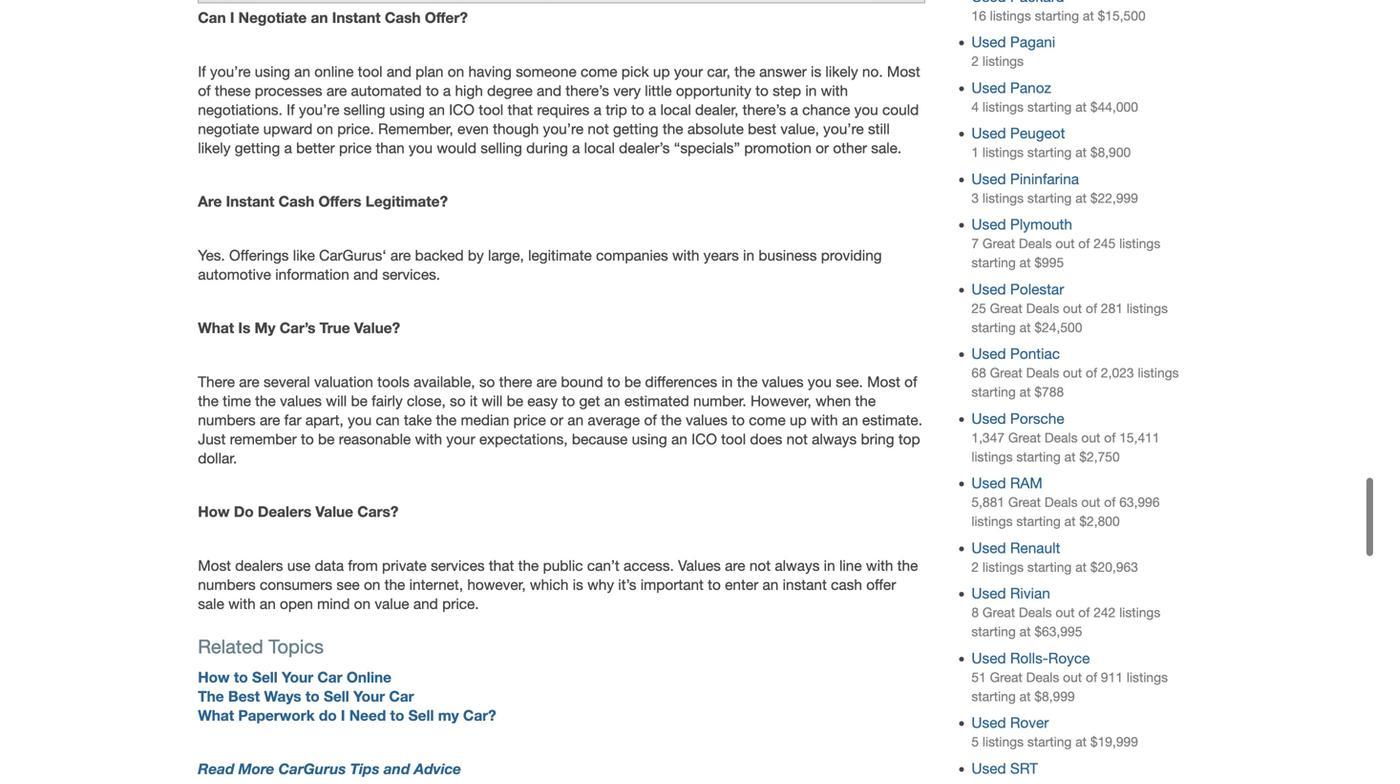 Task type: vqa. For each thing, say whether or not it's contained in the screenshot.


Task type: describe. For each thing, give the bounding box(es) containing it.
0 vertical spatial getting
[[613, 120, 659, 138]]

4
[[972, 99, 979, 115]]

used rover link
[[972, 714, 1049, 732]]

get
[[579, 392, 600, 410]]

up inside if you're using an online tool and plan on having someone come pick up your car, the answer is likely no. most of these processes are automated to a high degree and there's very little opportunity to step in with negotiations. if you're selling using an ico tool that requires a trip to a local dealer, there's a chance you could negotiate upward on price. remember, even though you're not getting the absolute best value, you're still likely getting a better price than you would selling during a local dealer's "specials" promotion or other sale.
[[653, 63, 670, 80]]

0 vertical spatial using
[[255, 63, 290, 80]]

you're up the these
[[210, 63, 251, 80]]

promotion
[[744, 139, 812, 157]]

reasonable
[[339, 431, 411, 448]]

an right enter
[[763, 576, 779, 593]]

cargurus'
[[319, 247, 386, 264]]

great for porsche
[[1009, 430, 1041, 445]]

degree
[[487, 82, 533, 99]]

requires
[[537, 101, 590, 118]]

pontiac
[[1010, 345, 1060, 363]]

because
[[572, 431, 628, 448]]

not inside there are several valuation tools available, so there are bound to be differences in the values you see. most of the time the values will be fairly close, so it will be easy to get an estimated number. however, when the numbers are far apart, you can take the median price or an average of the values to come up with an estimate. just remember to be reasonable with your expectations, because using an ico tool does not always bring top dollar.
[[787, 431, 808, 448]]

8
[[972, 605, 979, 620]]

in inside there are several valuation tools available, so there are bound to be differences in the values you see. most of the time the values will be fairly close, so it will be easy to get an estimated number. however, when the numbers are far apart, you can take the median price or an average of the values to come up with an estimate. just remember to be reasonable with your expectations, because using an ico tool does not always bring top dollar.
[[722, 373, 733, 390]]

legitimate?
[[366, 193, 448, 210]]

of down the estimated
[[644, 412, 657, 429]]

1 horizontal spatial selling
[[481, 139, 522, 157]]

are inside if you're using an online tool and plan on having someone come pick up your car, the answer is likely no. most of these processes are automated to a high degree and there's very little opportunity to step in with negotiations. if you're selling using an ico tool that requires a trip to a local dealer, there's a chance you could negotiate upward on price. remember, even though you're not getting the absolute best value, you're still likely getting a better price than you would selling during a local dealer's "specials" promotion or other sale.
[[326, 82, 347, 99]]

price. inside most dealers use data from private services that the public can't access. values are not always in line with the numbers consumers see on the internet, however, which is why it's important to enter an instant cash offer sale with an open mind on value and price.
[[442, 595, 479, 613]]

related topics
[[198, 636, 324, 658]]

you up 'when'
[[808, 373, 832, 390]]

fairly
[[372, 392, 403, 410]]

and inside most dealers use data from private services that the public can't access. values are not always in line with the numbers consumers see on the internet, however, which is why it's important to enter an instant cash offer sale with an open mind on value and price.
[[413, 595, 438, 613]]

1 vertical spatial values
[[280, 392, 322, 410]]

always inside most dealers use data from private services that the public can't access. values are not always in line with the numbers consumers see on the internet, however, which is why it's important to enter an instant cash offer sale with an open mind on value and price.
[[775, 557, 820, 574]]

of for used plymouth
[[1079, 236, 1090, 251]]

of up estimate.
[[905, 373, 918, 390]]

5,881 great deals out of 63,996 listings starting at
[[972, 495, 1160, 529]]

of for used rivian
[[1079, 605, 1090, 620]]

ico inside there are several valuation tools available, so there are bound to be differences in the values you see. most of the time the values will be fairly close, so it will be easy to get an estimated number. however, when the numbers are far apart, you can take the median price or an average of the values to come up with an estimate. just remember to be reasonable with your expectations, because using an ico tool does not always bring top dollar.
[[692, 431, 717, 448]]

an down 'get'
[[568, 412, 584, 429]]

a right during
[[572, 139, 580, 157]]

online
[[315, 63, 354, 80]]

how to sell your car online link
[[198, 669, 392, 686]]

you're up other
[[824, 120, 864, 138]]

plymouth
[[1010, 216, 1073, 233]]

price. inside if you're using an online tool and plan on having someone come pick up your car, the answer is likely no. most of these processes are automated to a high degree and there's very little opportunity to step in with negotiations. if you're selling using an ico tool that requires a trip to a local dealer, there's a chance you could negotiate upward on price. remember, even though you're not getting the absolute best value, you're still likely getting a better price than you would selling during a local dealer's "specials" promotion or other sale.
[[337, 120, 374, 138]]

starting inside 1,347 great deals out of 15,411 listings starting at
[[1017, 449, 1061, 465]]

0 vertical spatial instant
[[332, 9, 381, 26]]

best
[[228, 688, 260, 705]]

the down see.
[[855, 392, 876, 410]]

rolls-
[[1010, 650, 1049, 667]]

most inside if you're using an online tool and plan on having someone come pick up your car, the answer is likely no. most of these processes are automated to a high degree and there's very little opportunity to step in with negotiations. if you're selling using an ico tool that requires a trip to a local dealer, there's a chance you could negotiate upward on price. remember, even though you're not getting the absolute best value, you're still likely getting a better price than you would selling during a local dealer's "specials" promotion or other sale.
[[887, 63, 921, 80]]

services
[[431, 557, 485, 574]]

pininfarina
[[1010, 170, 1079, 188]]

$63,995
[[1035, 624, 1083, 640]]

panoz
[[1010, 79, 1052, 96]]

0 vertical spatial if
[[198, 63, 206, 80]]

to left step
[[756, 82, 769, 99]]

listings inside used panoz 4 listings starting at $44,000
[[983, 99, 1024, 115]]

that inside most dealers use data from private services that the public can't access. values are not always in line with the numbers consumers see on the internet, however, which is why it's important to enter an instant cash offer sale with an open mind on value and price.
[[489, 557, 514, 574]]

1 horizontal spatial sell
[[324, 688, 349, 705]]

come inside if you're using an online tool and plan on having someone come pick up your car, the answer is likely no. most of these processes are automated to a high degree and there's very little opportunity to step in with negotiations. if you're selling using an ico tool that requires a trip to a local dealer, there's a chance you could negotiate upward on price. remember, even though you're not getting the absolute best value, you're still likely getting a better price than you would selling during a local dealer's "specials" promotion or other sale.
[[581, 63, 618, 80]]

listings inside "used pagani 2 listings"
[[983, 54, 1024, 69]]

0 vertical spatial i
[[230, 9, 234, 26]]

deals for rolls-
[[1026, 670, 1060, 685]]

you're down requires
[[543, 120, 584, 138]]

are up remember on the bottom left
[[260, 412, 280, 429]]

an down 'when'
[[842, 412, 858, 429]]

16 listings starting at $15,500
[[972, 8, 1146, 23]]

at inside used renault 2 listings starting at $20,963
[[1076, 560, 1087, 575]]

how for how do dealers value cars?
[[198, 503, 230, 521]]

someone
[[516, 63, 577, 80]]

the right 'line'
[[898, 557, 918, 574]]

the up value
[[385, 576, 405, 593]]

you up still
[[855, 101, 879, 118]]

used for used rivian
[[972, 585, 1006, 602]]

an right negotiate in the top left of the page
[[311, 9, 328, 26]]

starting inside the used rover 5 listings starting at $19,999
[[1028, 735, 1072, 750]]

a down little
[[649, 101, 656, 118]]

that inside if you're using an online tool and plan on having someone come pick up your car, the answer is likely no. most of these processes are automated to a high degree and there's very little opportunity to step in with negotiations. if you're selling using an ico tool that requires a trip to a local dealer, there's a chance you could negotiate upward on price. remember, even though you're not getting the absolute best value, you're still likely getting a better price than you would selling during a local dealer's "specials" promotion or other sale.
[[508, 101, 533, 118]]

are
[[198, 193, 222, 210]]

automated
[[351, 82, 422, 99]]

apart,
[[306, 412, 344, 429]]

ico inside if you're using an online tool and plan on having someone come pick up your car, the answer is likely no. most of these processes are automated to a high degree and there's very little opportunity to step in with negotiations. if you're selling using an ico tool that requires a trip to a local dealer, there's a chance you could negotiate upward on price. remember, even though you're not getting the absolute best value, you're still likely getting a better price than you would selling during a local dealer's "specials" promotion or other sale.
[[449, 101, 475, 118]]

to inside most dealers use data from private services that the public can't access. values are not always in line with the numbers consumers see on the internet, however, which is why it's important to enter an instant cash offer sale with an open mind on value and price.
[[708, 576, 721, 593]]

7 great deals out of 245 listings starting at
[[972, 236, 1161, 270]]

far
[[284, 412, 301, 429]]

0 horizontal spatial getting
[[235, 139, 280, 157]]

on up better
[[317, 120, 333, 138]]

0 vertical spatial tool
[[358, 63, 383, 80]]

listings up used pagani link
[[990, 8, 1031, 23]]

available,
[[414, 373, 475, 390]]

with down 'when'
[[811, 412, 838, 429]]

2 horizontal spatial values
[[762, 373, 804, 390]]

in inside yes. offerings like cargurus' are backed by large, legitimate companies with years in business providing automotive information and services.
[[743, 247, 755, 264]]

a down the upward
[[284, 139, 292, 157]]

$995
[[1035, 255, 1064, 270]]

easy
[[528, 392, 558, 410]]

of inside if you're using an online tool and plan on having someone come pick up your car, the answer is likely no. most of these processes are automated to a high degree and there's very little opportunity to step in with negotiations. if you're selling using an ico tool that requires a trip to a local dealer, there's a chance you could negotiate upward on price. remember, even though you're not getting the absolute best value, you're still likely getting a better price than you would selling during a local dealer's "specials" promotion or other sale.
[[198, 82, 211, 99]]

1 horizontal spatial if
[[287, 101, 295, 118]]

the right the car,
[[735, 63, 755, 80]]

at inside 8 great deals out of 242 listings starting at
[[1020, 624, 1031, 640]]

to down number.
[[732, 412, 745, 429]]

0 horizontal spatial selling
[[344, 101, 385, 118]]

listings inside 68 great deals out of 2,023 listings starting at
[[1138, 365, 1179, 381]]

providing
[[821, 247, 882, 264]]

3
[[972, 190, 979, 206]]

used for used rolls-royce
[[972, 650, 1006, 667]]

line
[[840, 557, 862, 574]]

2 horizontal spatial sell
[[408, 707, 434, 724]]

renault
[[1010, 539, 1061, 557]]

price inside if you're using an online tool and plan on having someone come pick up your car, the answer is likely no. most of these processes are automated to a high degree and there's very little opportunity to step in with negotiations. if you're selling using an ico tool that requires a trip to a local dealer, there's a chance you could negotiate upward on price. remember, even though you're not getting the absolute best value, you're still likely getting a better price than you would selling during a local dealer's "specials" promotion or other sale.
[[339, 139, 372, 157]]

the up dealer's
[[663, 120, 683, 138]]

$8,999
[[1035, 689, 1075, 704]]

instant
[[783, 576, 827, 593]]

read
[[198, 760, 234, 778]]

0 vertical spatial your
[[282, 669, 313, 686]]

used rivian link
[[972, 585, 1050, 602]]

to right trip
[[631, 101, 644, 118]]

starting inside used peugeot 1 listings starting at $8,900
[[1028, 145, 1072, 160]]

see.
[[836, 373, 863, 390]]

starting inside used pininfarina 3 listings starting at $22,999
[[1028, 190, 1072, 206]]

at inside the used rover 5 listings starting at $19,999
[[1076, 735, 1087, 750]]

1 vertical spatial likely
[[198, 139, 231, 157]]

processes
[[255, 82, 322, 99]]

out for used plymouth
[[1056, 236, 1075, 251]]

15,411
[[1120, 430, 1160, 445]]

the up which
[[518, 557, 539, 574]]

most inside there are several valuation tools available, so there are bound to be differences in the values you see. most of the time the values will be fairly close, so it will be easy to get an estimated number. however, when the numbers are far apart, you can take the median price or an average of the values to come up with an estimate. just remember to be reasonable with your expectations, because using an ico tool does not always bring top dollar.
[[867, 373, 901, 390]]

listings inside 7 great deals out of 245 listings starting at
[[1120, 236, 1161, 251]]

to down far
[[301, 431, 314, 448]]

at inside 5,881 great deals out of 63,996 listings starting at
[[1065, 514, 1076, 529]]

do
[[319, 707, 337, 724]]

starting inside the 51 great deals out of 911 listings starting at
[[972, 689, 1016, 704]]

can
[[198, 9, 226, 26]]

you down remember,
[[409, 139, 433, 157]]

0 horizontal spatial there's
[[566, 82, 609, 99]]

deals for polestar
[[1026, 301, 1060, 316]]

i inside how to sell your car online the best ways to sell your car what paperwork do i need to sell my car?
[[341, 707, 345, 724]]

the down there
[[198, 392, 219, 410]]

$24,500
[[1035, 320, 1083, 335]]

at inside 68 great deals out of 2,023 listings starting at
[[1020, 385, 1031, 400]]

the up number.
[[737, 373, 758, 390]]

with right sale
[[228, 595, 256, 613]]

and up automated
[[387, 63, 412, 80]]

listings inside 1,347 great deals out of 15,411 listings starting at
[[972, 449, 1013, 465]]

25
[[972, 301, 986, 316]]

used srt
[[972, 760, 1038, 777]]

ways
[[264, 688, 301, 705]]

an down the estimated
[[671, 431, 688, 448]]

starting inside 5,881 great deals out of 63,996 listings starting at
[[1017, 514, 1061, 529]]

be down there
[[507, 392, 523, 410]]

listings inside 8 great deals out of 242 listings starting at
[[1120, 605, 1161, 620]]

out for used polestar
[[1063, 301, 1082, 316]]

used plymouth
[[972, 216, 1073, 233]]

an up "processes"
[[294, 63, 310, 80]]

still
[[868, 120, 890, 138]]

0 horizontal spatial cash
[[279, 193, 315, 210]]

$20,963
[[1091, 560, 1139, 575]]

read more cargurus tips and advice link
[[198, 760, 461, 778]]

used porsche
[[972, 410, 1065, 427]]

starting inside 8 great deals out of 242 listings starting at
[[972, 624, 1016, 640]]

a left high
[[443, 82, 451, 99]]

online
[[347, 669, 392, 686]]

5
[[972, 735, 979, 750]]

out for used pontiac
[[1063, 365, 1082, 381]]

an up the average
[[604, 392, 620, 410]]

years
[[704, 247, 739, 264]]

out for used ram
[[1082, 495, 1101, 510]]

values
[[678, 557, 721, 574]]

to left 'get'
[[562, 392, 575, 410]]

0 vertical spatial car
[[317, 669, 343, 686]]

starting up pagani
[[1035, 8, 1079, 23]]

high
[[455, 82, 483, 99]]

used for used panoz 4 listings starting at $44,000
[[972, 79, 1006, 96]]

be down valuation
[[351, 392, 368, 410]]

not inside most dealers use data from private services that the public can't access. values are not always in line with the numbers consumers see on the internet, however, which is why it's important to enter an instant cash offer sale with an open mind on value and price.
[[750, 557, 771, 574]]

used polestar
[[972, 281, 1064, 298]]

close,
[[407, 392, 446, 410]]

or inside there are several valuation tools available, so there are bound to be differences in the values you see. most of the time the values will be fairly close, so it will be easy to get an estimated number. however, when the numbers are far apart, you can take the median price or an average of the values to come up with an estimate. just remember to be reasonable with your expectations, because using an ico tool does not always bring top dollar.
[[550, 412, 564, 429]]

out for used rolls-royce
[[1063, 670, 1082, 685]]

listings inside the 51 great deals out of 911 listings starting at
[[1127, 670, 1168, 685]]

top
[[899, 431, 920, 448]]

on down from
[[364, 576, 380, 593]]

question image
[[198, 0, 925, 4]]

listings inside used peugeot 1 listings starting at $8,900
[[983, 145, 1024, 160]]

paperwork
[[238, 707, 315, 724]]

your inside if you're using an online tool and plan on having someone come pick up your car, the answer is likely no. most of these processes are automated to a high degree and there's very little opportunity to step in with negotiations. if you're selling using an ico tool that requires a trip to a local dealer, there's a chance you could negotiate upward on price. remember, even though you're not getting the absolute best value, you're still likely getting a better price than you would selling during a local dealer's "specials" promotion or other sale.
[[674, 63, 703, 80]]

car's
[[280, 319, 316, 337]]

used ram
[[972, 475, 1043, 492]]

need
[[349, 707, 386, 724]]

differences
[[645, 373, 718, 390]]

of for used porsche
[[1104, 430, 1116, 445]]

dealer's
[[619, 139, 670, 157]]

starting inside 7 great deals out of 245 listings starting at
[[972, 255, 1016, 270]]

used for used renault 2 listings starting at $20,963
[[972, 539, 1006, 557]]

enter
[[725, 576, 759, 593]]

great for pontiac
[[990, 365, 1023, 381]]

several
[[264, 373, 310, 390]]

an left open on the left bottom
[[260, 595, 276, 613]]

is inside if you're using an online tool and plan on having someone come pick up your car, the answer is likely no. most of these processes are automated to a high degree and there's very little opportunity to step in with negotiations. if you're selling using an ico tool that requires a trip to a local dealer, there's a chance you could negotiate upward on price. remember, even though you're not getting the absolute best value, you're still likely getting a better price than you would selling during a local dealer's "specials" promotion or other sale.
[[811, 63, 822, 80]]

8 great deals out of 242 listings starting at
[[972, 605, 1161, 640]]

very
[[613, 82, 641, 99]]

are inside most dealers use data from private services that the public can't access. values are not always in line with the numbers consumers see on the internet, however, which is why it's important to enter an instant cash offer sale with an open mind on value and price.
[[725, 557, 746, 574]]

used for used ram
[[972, 475, 1006, 492]]

cash
[[831, 576, 862, 593]]

to right need
[[390, 707, 404, 724]]

of for used pontiac
[[1086, 365, 1098, 381]]

the right time
[[255, 392, 276, 410]]

of for used rolls-royce
[[1086, 670, 1098, 685]]

what inside how to sell your car online the best ways to sell your car what paperwork do i need to sell my car?
[[198, 707, 234, 724]]

however,
[[751, 392, 812, 410]]

negotiations.
[[198, 101, 283, 118]]

to down plan
[[426, 82, 439, 99]]

polestar
[[1010, 281, 1064, 298]]

1 vertical spatial instant
[[226, 193, 274, 210]]

to up do
[[306, 688, 320, 705]]

you up reasonable
[[348, 412, 372, 429]]

tool inside there are several valuation tools available, so there are bound to be differences in the values you see. most of the time the values will be fairly close, so it will be easy to get an estimated number. however, when the numbers are far apart, you can take the median price or an average of the values to come up with an estimate. just remember to be reasonable with your expectations, because using an ico tool does not always bring top dollar.
[[721, 431, 746, 448]]

used rolls-royce link
[[972, 650, 1090, 667]]

a left trip
[[594, 101, 602, 118]]

0 horizontal spatial local
[[584, 139, 615, 157]]

better
[[296, 139, 335, 157]]

using inside there are several valuation tools available, so there are bound to be differences in the values you see. most of the time the values will be fairly close, so it will be easy to get an estimated number. however, when the numbers are far apart, you can take the median price or an average of the values to come up with an estimate. just remember to be reasonable with your expectations, because using an ico tool does not always bring top dollar.
[[632, 431, 667, 448]]

listings inside used pininfarina 3 listings starting at $22,999
[[983, 190, 1024, 206]]

just
[[198, 431, 226, 448]]

on down the see
[[354, 595, 371, 613]]

dollar.
[[198, 450, 237, 467]]

are up easy
[[537, 373, 557, 390]]



Task type: locate. For each thing, give the bounding box(es) containing it.
at inside used pininfarina 3 listings starting at $22,999
[[1076, 190, 1087, 206]]

legitimate
[[528, 247, 592, 264]]

your up the best ways to sell your car link on the bottom left of page
[[282, 669, 313, 686]]

of inside 25 great deals out of 281 listings starting at
[[1086, 301, 1098, 316]]

1 vertical spatial if
[[287, 101, 295, 118]]

and right tips
[[384, 760, 410, 778]]

0 vertical spatial local
[[661, 101, 691, 118]]

starting down peugeot
[[1028, 145, 1072, 160]]

starting down pininfarina
[[1028, 190, 1072, 206]]

used ram link
[[972, 475, 1043, 492]]

be
[[625, 373, 641, 390], [351, 392, 368, 410], [507, 392, 523, 410], [318, 431, 335, 448]]

1 vertical spatial what
[[198, 707, 234, 724]]

2 how from the top
[[198, 669, 230, 686]]

getting up dealer's
[[613, 120, 659, 138]]

1 horizontal spatial getting
[[613, 120, 659, 138]]

1 vertical spatial getting
[[235, 139, 280, 157]]

used up the 5,881
[[972, 475, 1006, 492]]

0 vertical spatial sell
[[252, 669, 278, 686]]

used for used polestar
[[972, 281, 1006, 298]]

1 horizontal spatial so
[[479, 373, 495, 390]]

2 numbers from the top
[[198, 576, 256, 593]]

1 numbers from the top
[[198, 412, 256, 429]]

used inside used peugeot 1 listings starting at $8,900
[[972, 125, 1006, 142]]

1 vertical spatial come
[[749, 412, 786, 429]]

business
[[759, 247, 817, 264]]

1 horizontal spatial i
[[341, 707, 345, 724]]

starting inside 25 great deals out of 281 listings starting at
[[972, 320, 1016, 335]]

1 will from the left
[[326, 392, 347, 410]]

2 vertical spatial not
[[750, 557, 771, 574]]

if you're using an online tool and plan on having someone come pick up your car, the answer is likely no. most of these processes are automated to a high degree and there's very little opportunity to step in with negotiations. if you're selling using an ico tool that requires a trip to a local dealer, there's a chance you could negotiate upward on price. remember, even though you're not getting the absolute best value, you're still likely getting a better price than you would selling during a local dealer's "specials" promotion or other sale.
[[198, 63, 921, 157]]

the down the estimated
[[661, 412, 682, 429]]

or inside if you're using an online tool and plan on having someone come pick up your car, the answer is likely no. most of these processes are automated to a high degree and there's very little opportunity to step in with negotiations. if you're selling using an ico tool that requires a trip to a local dealer, there's a chance you could negotiate upward on price. remember, even though you're not getting the absolute best value, you're still likely getting a better price than you would selling during a local dealer's "specials" promotion or other sale.
[[816, 139, 829, 157]]

always inside there are several valuation tools available, so there are bound to be differences in the values you see. most of the time the values will be fairly close, so it will be easy to get an estimated number. however, when the numbers are far apart, you can take the median price or an average of the values to come up with an estimate. just remember to be reasonable with your expectations, because using an ico tool does not always bring top dollar.
[[812, 431, 857, 448]]

9 used from the top
[[972, 475, 1006, 492]]

$44,000
[[1091, 99, 1139, 115]]

1 vertical spatial there's
[[743, 101, 786, 118]]

1 horizontal spatial tool
[[479, 101, 504, 118]]

used for used porsche
[[972, 410, 1006, 427]]

1 horizontal spatial values
[[686, 412, 728, 429]]

with down take
[[415, 431, 442, 448]]

1 2 from the top
[[972, 54, 979, 69]]

does
[[750, 431, 783, 448]]

of inside 7 great deals out of 245 listings starting at
[[1079, 236, 1090, 251]]

at left $995
[[1020, 255, 1031, 270]]

in inside most dealers use data from private services that the public can't access. values are not always in line with the numbers consumers see on the internet, however, which is why it's important to enter an instant cash offer sale with an open mind on value and price.
[[824, 557, 835, 574]]

your inside there are several valuation tools available, so there are bound to be differences in the values you see. most of the time the values will be fairly close, so it will be easy to get an estimated number. however, when the numbers are far apart, you can take the median price or an average of the values to come up with an estimate. just remember to be reasonable with your expectations, because using an ico tool does not always bring top dollar.
[[446, 431, 475, 448]]

used for used srt
[[972, 760, 1006, 777]]

deals inside 68 great deals out of 2,023 listings starting at
[[1026, 365, 1060, 381]]

1 horizontal spatial not
[[750, 557, 771, 574]]

1 vertical spatial car
[[389, 688, 414, 705]]

starting inside 68 great deals out of 2,023 listings starting at
[[972, 385, 1016, 400]]

1 how from the top
[[198, 503, 230, 521]]

13 used from the top
[[972, 714, 1006, 732]]

1 vertical spatial using
[[389, 101, 425, 118]]

at inside used panoz 4 listings starting at $44,000
[[1076, 99, 1087, 115]]

pick
[[622, 63, 649, 80]]

great down 'used porsche'
[[1009, 430, 1041, 445]]

likely
[[826, 63, 858, 80], [198, 139, 231, 157]]

are down online
[[326, 82, 347, 99]]

0 vertical spatial cash
[[385, 9, 421, 26]]

great inside 25 great deals out of 281 listings starting at
[[990, 301, 1023, 316]]

listings down '1,347'
[[972, 449, 1013, 465]]

1 vertical spatial cash
[[279, 193, 315, 210]]

remember,
[[378, 120, 453, 138]]

on up high
[[448, 63, 464, 80]]

numbers
[[198, 412, 256, 429], [198, 576, 256, 593]]

2 horizontal spatial not
[[787, 431, 808, 448]]

12 used from the top
[[972, 650, 1006, 667]]

to up best
[[234, 669, 248, 686]]

will down valuation
[[326, 392, 347, 410]]

at left $44,000
[[1076, 99, 1087, 115]]

0 horizontal spatial tool
[[358, 63, 383, 80]]

0 vertical spatial not
[[588, 120, 609, 138]]

at left $2,750
[[1065, 449, 1076, 465]]

deals inside 7 great deals out of 245 listings starting at
[[1019, 236, 1052, 251]]

numbers inside most dealers use data from private services that the public can't access. values are not always in line with the numbers consumers see on the internet, however, which is why it's important to enter an instant cash offer sale with an open mind on value and price.
[[198, 576, 256, 593]]

4 used from the top
[[972, 170, 1006, 188]]

0 vertical spatial up
[[653, 63, 670, 80]]

my
[[438, 707, 459, 724]]

is
[[238, 319, 250, 337]]

companies
[[596, 247, 668, 264]]

if down "processes"
[[287, 101, 295, 118]]

how to sell your car online the best ways to sell your car what paperwork do i need to sell my car?
[[198, 669, 496, 724]]

1 horizontal spatial your
[[353, 688, 385, 705]]

price inside there are several valuation tools available, so there are bound to be differences in the values you see. most of the time the values will be fairly close, so it will be easy to get an estimated number. however, when the numbers are far apart, you can take the median price or an average of the values to come up with an estimate. just remember to be reasonable with your expectations, because using an ico tool does not always bring top dollar.
[[513, 412, 546, 429]]

negotiate
[[238, 9, 307, 26]]

listings inside 25 great deals out of 281 listings starting at
[[1127, 301, 1168, 316]]

0 horizontal spatial or
[[550, 412, 564, 429]]

out for used porsche
[[1082, 430, 1101, 445]]

estimated
[[625, 392, 689, 410]]

cash left offer?
[[385, 9, 421, 26]]

out inside 7 great deals out of 245 listings starting at
[[1056, 236, 1075, 251]]

and inside yes. offerings like cargurus' are backed by large, legitimate companies with years in business providing automotive information and services.
[[353, 266, 378, 283]]

starting down 8
[[972, 624, 1016, 640]]

values down number.
[[686, 412, 728, 429]]

0 vertical spatial so
[[479, 373, 495, 390]]

11 used from the top
[[972, 585, 1006, 602]]

used up '1,347'
[[972, 410, 1006, 427]]

deals inside 8 great deals out of 242 listings starting at
[[1019, 605, 1052, 620]]

0 vertical spatial price.
[[337, 120, 374, 138]]

however,
[[467, 576, 526, 593]]

0 horizontal spatial not
[[588, 120, 609, 138]]

so left it
[[450, 392, 466, 410]]

deals inside 25 great deals out of 281 listings starting at
[[1026, 301, 1060, 316]]

1 used from the top
[[972, 34, 1006, 51]]

plan
[[416, 63, 444, 80]]

it's
[[618, 576, 637, 593]]

0 vertical spatial price
[[339, 139, 372, 157]]

great inside 7 great deals out of 245 listings starting at
[[983, 236, 1015, 251]]

great for plymouth
[[983, 236, 1015, 251]]

with up offer
[[866, 557, 893, 574]]

private
[[382, 557, 427, 574]]

1 vertical spatial that
[[489, 557, 514, 574]]

up inside there are several valuation tools available, so there are bound to be differences in the values you see. most of the time the values will be fairly close, so it will be easy to get an estimated number. however, when the numbers are far apart, you can take the median price or an average of the values to come up with an estimate. just remember to be reasonable with your expectations, because using an ico tool does not always bring top dollar.
[[790, 412, 807, 429]]

with inside yes. offerings like cargurus' are backed by large, legitimate companies with years in business providing automotive information and services.
[[672, 247, 700, 264]]

bring
[[861, 431, 895, 448]]

your
[[282, 669, 313, 686], [353, 688, 385, 705]]

at inside 7 great deals out of 245 listings starting at
[[1020, 255, 1031, 270]]

0 horizontal spatial price
[[339, 139, 372, 157]]

numbers inside there are several valuation tools available, so there are bound to be differences in the values you see. most of the time the values will be fairly close, so it will be easy to get an estimated number. however, when the numbers are far apart, you can take the median price or an average of the values to come up with an estimate. just remember to be reasonable with your expectations, because using an ico tool does not always bring top dollar.
[[198, 412, 256, 429]]

1 horizontal spatial is
[[811, 63, 822, 80]]

what down the
[[198, 707, 234, 724]]

1 vertical spatial how
[[198, 669, 230, 686]]

median
[[461, 412, 509, 429]]

answer
[[759, 63, 807, 80]]

0 horizontal spatial likely
[[198, 139, 231, 157]]

out inside 5,881 great deals out of 63,996 listings starting at
[[1082, 495, 1101, 510]]

used pontiac link
[[972, 345, 1060, 363]]

used rivian
[[972, 585, 1050, 602]]

cash
[[385, 9, 421, 26], [279, 193, 315, 210]]

1 horizontal spatial price
[[513, 412, 546, 429]]

listings inside 5,881 great deals out of 63,996 listings starting at
[[972, 514, 1013, 529]]

used up the 4
[[972, 79, 1006, 96]]

0 vertical spatial most
[[887, 63, 921, 80]]

using up remember,
[[389, 101, 425, 118]]

great for rivian
[[983, 605, 1015, 620]]

at
[[1083, 8, 1094, 23], [1076, 99, 1087, 115], [1076, 145, 1087, 160], [1076, 190, 1087, 206], [1020, 255, 1031, 270], [1020, 320, 1031, 335], [1020, 385, 1031, 400], [1065, 449, 1076, 465], [1065, 514, 1076, 529], [1076, 560, 1087, 575], [1020, 624, 1031, 640], [1020, 689, 1031, 704], [1076, 735, 1087, 750]]

opportunity
[[676, 82, 752, 99]]

used panoz link
[[972, 79, 1052, 96]]

listings right 281
[[1127, 301, 1168, 316]]

values
[[762, 373, 804, 390], [280, 392, 322, 410], [686, 412, 728, 429]]

expectations,
[[479, 431, 568, 448]]

starting inside used renault 2 listings starting at $20,963
[[1028, 560, 1072, 575]]

tips
[[350, 760, 380, 778]]

7 used from the top
[[972, 345, 1006, 363]]

1 horizontal spatial ico
[[692, 431, 717, 448]]

i right the can
[[230, 9, 234, 26]]

at left $22,999
[[1076, 190, 1087, 206]]

how for how to sell your car online the best ways to sell your car what paperwork do i need to sell my car?
[[198, 669, 230, 686]]

1 horizontal spatial price.
[[442, 595, 479, 613]]

1 vertical spatial up
[[790, 412, 807, 429]]

used inside used renault 2 listings starting at $20,963
[[972, 539, 1006, 557]]

it
[[470, 392, 478, 410]]

be up the estimated
[[625, 373, 641, 390]]

listings inside used renault 2 listings starting at $20,963
[[983, 560, 1024, 575]]

a up value,
[[790, 101, 798, 118]]

used for used pontiac
[[972, 345, 1006, 363]]

1 vertical spatial your
[[446, 431, 475, 448]]

offerings
[[229, 247, 289, 264]]

read more cargurus tips and advice
[[198, 760, 461, 778]]

0 horizontal spatial so
[[450, 392, 466, 410]]

0 vertical spatial or
[[816, 139, 829, 157]]

used up the 51
[[972, 650, 1006, 667]]

51 great deals out of 911 listings starting at
[[972, 670, 1168, 704]]

is right answer
[[811, 63, 822, 80]]

used up '68' at the right top of page
[[972, 345, 1006, 363]]

and
[[387, 63, 412, 80], [537, 82, 562, 99], [353, 266, 378, 283], [413, 595, 438, 613], [384, 760, 410, 778]]

come
[[581, 63, 618, 80], [749, 412, 786, 429]]

used for used peugeot 1 listings starting at $8,900
[[972, 125, 1006, 142]]

are inside yes. offerings like cargurus' are backed by large, legitimate companies with years in business providing automotive information and services.
[[391, 247, 411, 264]]

data
[[315, 557, 344, 574]]

0 horizontal spatial if
[[198, 63, 206, 80]]

1 horizontal spatial local
[[661, 101, 691, 118]]

price up expectations,
[[513, 412, 546, 429]]

these
[[215, 82, 251, 99]]

i
[[230, 9, 234, 26], [341, 707, 345, 724]]

out inside 25 great deals out of 281 listings starting at
[[1063, 301, 1082, 316]]

at inside the 51 great deals out of 911 listings starting at
[[1020, 689, 1031, 704]]

though
[[493, 120, 539, 138]]

deals inside 5,881 great deals out of 63,996 listings starting at
[[1045, 495, 1078, 510]]

little
[[645, 82, 672, 99]]

great down the used polestar
[[990, 301, 1023, 316]]

5 used from the top
[[972, 216, 1006, 233]]

0 horizontal spatial values
[[280, 392, 322, 410]]

dealer,
[[695, 101, 739, 118]]

1 vertical spatial is
[[573, 576, 583, 593]]

price left than
[[339, 139, 372, 157]]

1 horizontal spatial come
[[749, 412, 786, 429]]

2 2 from the top
[[972, 560, 979, 575]]

offer
[[867, 576, 896, 593]]

2 horizontal spatial using
[[632, 431, 667, 448]]

used inside the used rover 5 listings starting at $19,999
[[972, 714, 1006, 732]]

0 vertical spatial always
[[812, 431, 857, 448]]

not inside if you're using an online tool and plan on having someone come pick up your car, the answer is likely no. most of these processes are automated to a high degree and there's very little opportunity to step in with negotiations. if you're selling using an ico tool that requires a trip to a local dealer, there's a chance you could negotiate upward on price. remember, even though you're not getting the absolute best value, you're still likely getting a better price than you would selling during a local dealer's "specials" promotion or other sale.
[[588, 120, 609, 138]]

services.
[[382, 266, 440, 283]]

there
[[198, 373, 235, 390]]

2 inside "used pagani 2 listings"
[[972, 54, 979, 69]]

deals for rivian
[[1019, 605, 1052, 620]]

1 horizontal spatial up
[[790, 412, 807, 429]]

sale.
[[871, 139, 902, 157]]

of inside 5,881 great deals out of 63,996 listings starting at
[[1104, 495, 1116, 510]]

price
[[339, 139, 372, 157], [513, 412, 546, 429]]

used down 16
[[972, 34, 1006, 51]]

valuation
[[314, 373, 373, 390]]

with inside if you're using an online tool and plan on having someone come pick up your car, the answer is likely no. most of these processes are automated to a high degree and there's very little opportunity to step in with negotiations. if you're selling using an ico tool that requires a trip to a local dealer, there's a chance you could negotiate upward on price. remember, even though you're not getting the absolute best value, you're still likely getting a better price than you would selling during a local dealer's "specials" promotion or other sale.
[[821, 82, 848, 99]]

a
[[443, 82, 451, 99], [594, 101, 602, 118], [649, 101, 656, 118], [790, 101, 798, 118], [284, 139, 292, 157], [572, 139, 580, 157]]

8 used from the top
[[972, 410, 1006, 427]]

the down close,
[[436, 412, 457, 429]]

used for used pininfarina 3 listings starting at $22,999
[[972, 170, 1006, 188]]

at up the rover
[[1020, 689, 1031, 704]]

1 vertical spatial numbers
[[198, 576, 256, 593]]

2 down used pagani link
[[972, 54, 979, 69]]

0 vertical spatial how
[[198, 503, 230, 521]]

listings down used pagani link
[[983, 54, 1024, 69]]

than
[[376, 139, 405, 157]]

your down online
[[353, 688, 385, 705]]

an
[[311, 9, 328, 26], [294, 63, 310, 80], [429, 101, 445, 118], [604, 392, 620, 410], [568, 412, 584, 429], [842, 412, 858, 429], [671, 431, 688, 448], [763, 576, 779, 593], [260, 595, 276, 613]]

used inside "used pagani 2 listings"
[[972, 34, 1006, 51]]

1 vertical spatial local
[[584, 139, 615, 157]]

great inside the 51 great deals out of 911 listings starting at
[[990, 670, 1023, 685]]

starting inside used panoz 4 listings starting at $44,000
[[1028, 99, 1072, 115]]

trip
[[606, 101, 627, 118]]

great inside 8 great deals out of 242 listings starting at
[[983, 605, 1015, 620]]

at left $19,999
[[1076, 735, 1087, 750]]

most
[[887, 63, 921, 80], [867, 373, 901, 390], [198, 557, 231, 574]]

3 used from the top
[[972, 125, 1006, 142]]

listings inside the used rover 5 listings starting at $19,999
[[983, 735, 1024, 750]]

deals for porsche
[[1045, 430, 1078, 445]]

2 vertical spatial values
[[686, 412, 728, 429]]

great inside 5,881 great deals out of 63,996 listings starting at
[[1009, 495, 1041, 510]]

0 vertical spatial likely
[[826, 63, 858, 80]]

an up remember,
[[429, 101, 445, 118]]

1 horizontal spatial instant
[[332, 9, 381, 26]]

that up however,
[[489, 557, 514, 574]]

to right bound
[[607, 373, 620, 390]]

there's
[[566, 82, 609, 99], [743, 101, 786, 118]]

great down used rivian link
[[983, 605, 1015, 620]]

of up $2,750
[[1104, 430, 1116, 445]]

deals for ram
[[1045, 495, 1078, 510]]

of inside 8 great deals out of 242 listings starting at
[[1079, 605, 1090, 620]]

come inside there are several valuation tools available, so there are bound to be differences in the values you see. most of the time the values will be fairly close, so it will be easy to get an estimated number. however, when the numbers are far apart, you can take the median price or an average of the values to come up with an estimate. just remember to be reasonable with your expectations, because using an ico tool does not always bring top dollar.
[[749, 412, 786, 429]]

great for ram
[[1009, 495, 1041, 510]]

at inside 25 great deals out of 281 listings starting at
[[1020, 320, 1031, 335]]

are up time
[[239, 373, 259, 390]]

time
[[223, 392, 251, 410]]

1 vertical spatial always
[[775, 557, 820, 574]]

the
[[735, 63, 755, 80], [663, 120, 683, 138], [737, 373, 758, 390], [198, 392, 219, 410], [255, 392, 276, 410], [855, 392, 876, 410], [436, 412, 457, 429], [661, 412, 682, 429], [518, 557, 539, 574], [898, 557, 918, 574], [385, 576, 405, 593]]

out inside the 51 great deals out of 911 listings starting at
[[1063, 670, 1082, 685]]

you're down "processes"
[[299, 101, 340, 118]]

can't
[[587, 557, 620, 574]]

used down the 5,881
[[972, 539, 1006, 557]]

out inside 1,347 great deals out of 15,411 listings starting at
[[1082, 430, 1101, 445]]

10 used from the top
[[972, 539, 1006, 557]]

6 used from the top
[[972, 281, 1006, 298]]

listings right 242
[[1120, 605, 1161, 620]]

listings down used peugeot link
[[983, 145, 1024, 160]]

1 vertical spatial not
[[787, 431, 808, 448]]

great for polestar
[[990, 301, 1023, 316]]

used for used pagani 2 listings
[[972, 34, 1006, 51]]

0 horizontal spatial car
[[317, 669, 343, 686]]

at inside 1,347 great deals out of 15,411 listings starting at
[[1065, 449, 1076, 465]]

1 horizontal spatial there's
[[743, 101, 786, 118]]

pagani
[[1010, 34, 1056, 51]]

there
[[499, 373, 532, 390]]

is inside most dealers use data from private services that the public can't access. values are not always in line with the numbers consumers see on the internet, however, which is why it's important to enter an instant cash offer sale with an open mind on value and price.
[[573, 576, 583, 593]]

of for used polestar
[[1086, 301, 1098, 316]]

0 horizontal spatial is
[[573, 576, 583, 593]]

great right the 51
[[990, 670, 1023, 685]]

0 horizontal spatial sell
[[252, 669, 278, 686]]

0 horizontal spatial i
[[230, 9, 234, 26]]

1 vertical spatial 2
[[972, 560, 979, 575]]

most dealers use data from private services that the public can't access. values are not always in line with the numbers consumers see on the internet, however, which is why it's important to enter an instant cash offer sale with an open mind on value and price.
[[198, 557, 918, 613]]

up up little
[[653, 63, 670, 80]]

deals up $788
[[1026, 365, 1060, 381]]

likely down 'negotiate'
[[198, 139, 231, 157]]

instant up online
[[332, 9, 381, 26]]

0 vertical spatial is
[[811, 63, 822, 80]]

starting down 25
[[972, 320, 1016, 335]]

1 horizontal spatial cash
[[385, 9, 421, 26]]

that up though
[[508, 101, 533, 118]]

deals for pontiac
[[1026, 365, 1060, 381]]

deals down porsche
[[1045, 430, 1078, 445]]

used up 1
[[972, 125, 1006, 142]]

come up "does"
[[749, 412, 786, 429]]

2 what from the top
[[198, 707, 234, 724]]

used for used plymouth
[[972, 216, 1006, 233]]

1 vertical spatial price
[[513, 412, 546, 429]]

2 will from the left
[[482, 392, 503, 410]]

great for rolls-
[[990, 670, 1023, 685]]

deals inside the 51 great deals out of 911 listings starting at
[[1026, 670, 1060, 685]]

used polestar link
[[972, 281, 1064, 298]]

great down used pontiac
[[990, 365, 1023, 381]]

0 vertical spatial values
[[762, 373, 804, 390]]

used inside used panoz 4 listings starting at $44,000
[[972, 79, 1006, 96]]

tool up even
[[479, 101, 504, 118]]

price. down automated
[[337, 120, 374, 138]]

14 used from the top
[[972, 760, 1006, 777]]

0 horizontal spatial will
[[326, 392, 347, 410]]

numbers down time
[[198, 412, 256, 429]]

0 vertical spatial there's
[[566, 82, 609, 99]]

used up 7
[[972, 216, 1006, 233]]

instant
[[332, 9, 381, 26], [226, 193, 274, 210]]

always down 'when'
[[812, 431, 857, 448]]

2 inside used renault 2 listings starting at $20,963
[[972, 560, 979, 575]]

internet,
[[409, 576, 463, 593]]

listings down used rover link
[[983, 735, 1024, 750]]

most inside most dealers use data from private services that the public can't access. values are not always in line with the numbers consumers see on the internet, however, which is why it's important to enter an instant cash offer sale with an open mind on value and price.
[[198, 557, 231, 574]]

used for used rover 5 listings starting at $19,999
[[972, 714, 1006, 732]]

2 horizontal spatial tool
[[721, 431, 746, 448]]

1 horizontal spatial car
[[389, 688, 414, 705]]

value
[[316, 503, 353, 521]]

1 horizontal spatial your
[[674, 63, 703, 80]]

of for used ram
[[1104, 495, 1116, 510]]

great inside 1,347 great deals out of 15,411 listings starting at
[[1009, 430, 1041, 445]]

of up "$2,800"
[[1104, 495, 1116, 510]]

come up very
[[581, 63, 618, 80]]

car,
[[707, 63, 731, 80]]

1 what from the top
[[198, 319, 234, 337]]

2 vertical spatial tool
[[721, 431, 746, 448]]

or left other
[[816, 139, 829, 157]]

0 horizontal spatial ico
[[449, 101, 475, 118]]

deals for plymouth
[[1019, 236, 1052, 251]]

and down someone
[[537, 82, 562, 99]]

values up far
[[280, 392, 322, 410]]

at left $15,500
[[1083, 8, 1094, 23]]

great inside 68 great deals out of 2,023 listings starting at
[[990, 365, 1023, 381]]

ico down number.
[[692, 431, 717, 448]]

2 vertical spatial most
[[198, 557, 231, 574]]

why
[[588, 576, 614, 593]]

out for used rivian
[[1056, 605, 1075, 620]]

used plymouth link
[[972, 216, 1073, 233]]

car
[[317, 669, 343, 686], [389, 688, 414, 705]]

2 vertical spatial using
[[632, 431, 667, 448]]

0 horizontal spatial up
[[653, 63, 670, 80]]

automotive
[[198, 266, 271, 283]]

in inside if you're using an online tool and plan on having someone come pick up your car, the answer is likely no. most of these processes are automated to a high degree and there's very little opportunity to step in with negotiations. if you're selling using an ico tool that requires a trip to a local dealer, there's a chance you could negotiate upward on price. remember, even though you're not getting the absolute best value, you're still likely getting a better price than you would selling during a local dealer's "specials" promotion or other sale.
[[806, 82, 817, 99]]

out down royce
[[1063, 670, 1082, 685]]

at inside used peugeot 1 listings starting at $8,900
[[1076, 145, 1087, 160]]

at left $8,900
[[1076, 145, 1087, 160]]

advice
[[414, 760, 461, 778]]

used renault link
[[972, 539, 1061, 557]]

0 vertical spatial come
[[581, 63, 618, 80]]

1 horizontal spatial likely
[[826, 63, 858, 80]]

1 vertical spatial i
[[341, 707, 345, 724]]

1 vertical spatial selling
[[481, 139, 522, 157]]

deals down plymouth
[[1019, 236, 1052, 251]]

car down online
[[389, 688, 414, 705]]

be down the 'apart,'
[[318, 431, 335, 448]]

deals up renault
[[1045, 495, 1078, 510]]

public
[[543, 557, 583, 574]]

$22,999
[[1091, 190, 1139, 206]]

1
[[972, 145, 979, 160]]

$15,500
[[1098, 8, 1146, 23]]

2 for used pagani
[[972, 54, 979, 69]]

0 vertical spatial that
[[508, 101, 533, 118]]

1 vertical spatial so
[[450, 392, 466, 410]]

listings down the 5,881
[[972, 514, 1013, 529]]

0 horizontal spatial your
[[282, 669, 313, 686]]

2 for used renault
[[972, 560, 979, 575]]

using down the estimated
[[632, 431, 667, 448]]

how inside how to sell your car online the best ways to sell your car what paperwork do i need to sell my car?
[[198, 669, 230, 686]]

1 vertical spatial sell
[[324, 688, 349, 705]]

using
[[255, 63, 290, 80], [389, 101, 425, 118], [632, 431, 667, 448]]

2 used from the top
[[972, 79, 1006, 96]]

step
[[773, 82, 801, 99]]

0 vertical spatial numbers
[[198, 412, 256, 429]]

of inside 68 great deals out of 2,023 listings starting at
[[1086, 365, 1098, 381]]



